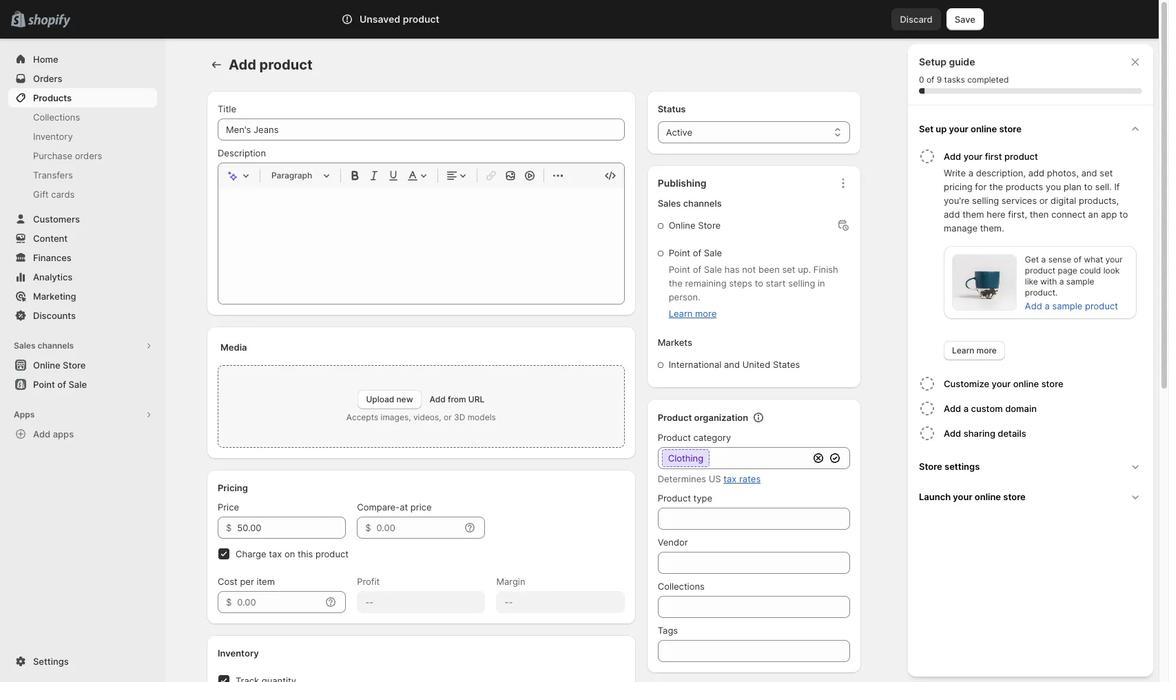 Task type: describe. For each thing, give the bounding box(es) containing it.
united
[[743, 359, 771, 370]]

unsaved
[[360, 13, 401, 25]]

1 horizontal spatial collections
[[658, 581, 705, 592]]

been
[[759, 264, 780, 275]]

active
[[666, 127, 693, 138]]

settings
[[33, 656, 69, 667]]

customers
[[33, 214, 80, 225]]

up.
[[798, 264, 811, 275]]

add apps
[[33, 429, 74, 440]]

$ for compare-at price
[[365, 522, 371, 533]]

online inside "button"
[[971, 123, 997, 134]]

upload new button
[[358, 390, 421, 409]]

pricing
[[944, 181, 973, 192]]

gift cards link
[[8, 185, 157, 204]]

your inside get a sense of what your product page could look like with a sample product. add a sample product
[[1106, 254, 1123, 265]]

transfers link
[[8, 165, 157, 185]]

marketing link
[[8, 287, 157, 306]]

compare-at price
[[357, 502, 432, 513]]

sale inside 'link'
[[68, 379, 87, 390]]

customize your online store
[[944, 378, 1064, 389]]

point of sale has not been set up. finish the remaining steps to start selling in person. learn more
[[669, 264, 839, 319]]

states
[[773, 359, 800, 370]]

pricing
[[218, 482, 248, 493]]

accepts images, videos, or 3d models
[[347, 412, 496, 422]]

if
[[1115, 181, 1120, 192]]

first,
[[1008, 209, 1028, 220]]

home
[[33, 54, 58, 65]]

your inside "button"
[[949, 123, 969, 134]]

international
[[669, 359, 722, 370]]

0 vertical spatial store
[[698, 220, 721, 231]]

get
[[1025, 254, 1039, 265]]

charge
[[236, 549, 266, 560]]

transfers
[[33, 170, 73, 181]]

them.
[[980, 223, 1005, 234]]

0 vertical spatial point
[[669, 247, 691, 258]]

gift cards
[[33, 189, 75, 200]]

not
[[742, 264, 756, 275]]

paragraph button
[[266, 167, 335, 184]]

customize your online store button
[[944, 371, 1148, 396]]

cards
[[51, 189, 75, 200]]

mark add a custom domain as done image
[[919, 400, 936, 417]]

add a custom domain
[[944, 403, 1037, 414]]

determines
[[658, 473, 706, 484]]

Price text field
[[237, 517, 346, 539]]

cost
[[218, 576, 238, 587]]

Compare-at price text field
[[377, 517, 461, 539]]

status
[[658, 103, 686, 114]]

product inside button
[[1005, 151, 1038, 162]]

$ for price
[[226, 522, 232, 533]]

description,
[[976, 167, 1026, 178]]

add your first product button
[[944, 144, 1148, 166]]

write a description, add photos, and set pricing for the products you plan to sell. if you're selling services or digital products, add them here first, then connect an app to manage them.
[[944, 167, 1128, 234]]

url
[[469, 394, 485, 405]]

add for add from url
[[430, 394, 446, 405]]

settings
[[945, 461, 980, 472]]

point inside point of sale has not been set up. finish the remaining steps to start selling in person. learn more
[[669, 264, 691, 275]]

digital
[[1051, 195, 1077, 206]]

add your first product element
[[917, 166, 1148, 360]]

sales inside button
[[14, 340, 36, 351]]

sales channels button
[[8, 336, 157, 356]]

Margin text field
[[496, 591, 625, 613]]

a down product. at the top of page
[[1045, 300, 1050, 311]]

0 vertical spatial channels
[[683, 198, 722, 209]]

selling inside write a description, add photos, and set pricing for the products you plan to sell. if you're selling services or digital products, add them here first, then connect an app to manage them.
[[972, 195, 999, 206]]

shopify image
[[28, 14, 70, 28]]

compare-
[[357, 502, 400, 513]]

analytics
[[33, 272, 73, 283]]

0 vertical spatial point of sale
[[669, 247, 722, 258]]

setup guide
[[919, 56, 975, 68]]

remaining
[[685, 278, 727, 289]]

Title text field
[[218, 119, 625, 141]]

category
[[694, 432, 731, 443]]

of inside 'link'
[[57, 379, 66, 390]]

mark add sharing details as done image
[[919, 425, 936, 442]]

us
[[709, 473, 721, 484]]

online for customize your online store
[[1014, 378, 1039, 389]]

purchase orders
[[33, 150, 102, 161]]

search button
[[380, 8, 779, 30]]

learn inside add your first product element
[[952, 345, 975, 356]]

tasks
[[945, 74, 965, 85]]

1 vertical spatial or
[[444, 412, 452, 422]]

videos,
[[413, 412, 442, 422]]

them
[[963, 209, 984, 220]]

add for add sharing details
[[944, 428, 962, 439]]

apps button
[[8, 405, 157, 425]]

store settings
[[919, 461, 980, 472]]

point of sale button
[[0, 375, 165, 394]]

content link
[[8, 229, 157, 248]]

for
[[975, 181, 987, 192]]

media
[[221, 342, 247, 353]]

gift
[[33, 189, 49, 200]]

custom
[[971, 403, 1003, 414]]

upload new
[[366, 394, 413, 405]]

add sharing details
[[944, 428, 1027, 439]]

launch your online store
[[919, 491, 1026, 502]]

selling inside point of sale has not been set up. finish the remaining steps to start selling in person. learn more
[[789, 278, 816, 289]]

what
[[1084, 254, 1104, 265]]

apps
[[14, 409, 35, 420]]

like
[[1025, 276, 1038, 287]]

0 vertical spatial add
[[1029, 167, 1045, 178]]

product for product type
[[658, 493, 691, 504]]

guide
[[949, 56, 975, 68]]

type
[[694, 493, 713, 504]]

0 horizontal spatial inventory
[[33, 131, 73, 142]]

profit
[[357, 576, 380, 587]]

product organization
[[658, 412, 749, 423]]

Profit text field
[[357, 591, 485, 613]]

services
[[1002, 195, 1037, 206]]

to inside point of sale has not been set up. finish the remaining steps to start selling in person. learn more
[[755, 278, 764, 289]]

more inside add your first product element
[[977, 345, 997, 356]]

a for write a description, add photos, and set pricing for the products you plan to sell. if you're selling services or digital products, add them here first, then connect an app to manage them.
[[969, 167, 974, 178]]

collections link
[[8, 108, 157, 127]]

upload
[[366, 394, 394, 405]]

channels inside button
[[38, 340, 74, 351]]

1 vertical spatial and
[[724, 359, 740, 370]]

store for customize your online store
[[1042, 378, 1064, 389]]

0 vertical spatial tax
[[724, 473, 737, 484]]

1 horizontal spatial sales
[[658, 198, 681, 209]]

store inside the setup guide dialog
[[919, 461, 943, 472]]



Task type: vqa. For each thing, say whether or not it's contained in the screenshot.
"to"
yes



Task type: locate. For each thing, give the bounding box(es) containing it.
add up title in the top left of the page
[[229, 57, 256, 73]]

0 horizontal spatial learn
[[669, 308, 693, 319]]

0 vertical spatial or
[[1040, 195, 1049, 206]]

organization
[[694, 412, 749, 423]]

0 vertical spatial online store
[[669, 220, 721, 231]]

point of sale inside 'link'
[[33, 379, 87, 390]]

$ down "price"
[[226, 522, 232, 533]]

sample down product. at the top of page
[[1053, 300, 1083, 311]]

add inside get a sense of what your product page could look like with a sample product. add a sample product
[[1025, 300, 1043, 311]]

Collections text field
[[658, 596, 850, 618]]

point of sale link
[[8, 375, 157, 394]]

1 horizontal spatial set
[[1100, 167, 1113, 178]]

more up customize your online store
[[977, 345, 997, 356]]

new
[[397, 394, 413, 405]]

photos,
[[1047, 167, 1079, 178]]

0 vertical spatial learn more link
[[669, 308, 717, 319]]

add from url button
[[430, 394, 485, 405]]

tax rates link
[[724, 473, 761, 484]]

0 horizontal spatial learn more link
[[669, 308, 717, 319]]

1 vertical spatial tax
[[269, 549, 282, 560]]

product type
[[658, 493, 713, 504]]

more inside point of sale has not been set up. finish the remaining steps to start selling in person. learn more
[[695, 308, 717, 319]]

1 horizontal spatial inventory
[[218, 648, 259, 659]]

domain
[[1006, 403, 1037, 414]]

add
[[229, 57, 256, 73], [944, 151, 962, 162], [1025, 300, 1043, 311], [430, 394, 446, 405], [944, 403, 962, 414], [944, 428, 962, 439], [33, 429, 50, 440]]

connect
[[1052, 209, 1086, 220]]

the for remaining
[[669, 278, 683, 289]]

1 vertical spatial learn
[[952, 345, 975, 356]]

add inside add sharing details button
[[944, 428, 962, 439]]

1 vertical spatial add
[[944, 209, 960, 220]]

2 vertical spatial point
[[33, 379, 55, 390]]

1 horizontal spatial learn more link
[[944, 341, 1005, 360]]

0 horizontal spatial online store
[[33, 360, 86, 371]]

0 horizontal spatial channels
[[38, 340, 74, 351]]

learn more link up customize
[[944, 341, 1005, 360]]

1 vertical spatial sales
[[14, 340, 36, 351]]

orders
[[33, 73, 62, 84]]

mark add your first product as done image
[[919, 148, 936, 165]]

point of sale
[[669, 247, 722, 258], [33, 379, 87, 390]]

inventory up purchase
[[33, 131, 73, 142]]

a
[[969, 167, 974, 178], [1042, 254, 1046, 265], [1060, 276, 1064, 287], [1045, 300, 1050, 311], [964, 403, 969, 414]]

app
[[1101, 209, 1117, 220]]

Vendor text field
[[658, 552, 850, 574]]

your for launch your online store
[[953, 491, 973, 502]]

0 horizontal spatial sales channels
[[14, 340, 74, 351]]

vendor
[[658, 537, 688, 548]]

0 vertical spatial sample
[[1067, 276, 1095, 287]]

discounts
[[33, 310, 76, 321]]

customize
[[944, 378, 990, 389]]

more down person.
[[695, 308, 717, 319]]

1 product from the top
[[658, 412, 692, 423]]

0 vertical spatial collections
[[33, 112, 80, 123]]

plan
[[1064, 181, 1082, 192]]

2 vertical spatial product
[[658, 493, 691, 504]]

1 vertical spatial online
[[1014, 378, 1039, 389]]

analytics link
[[8, 267, 157, 287]]

sales channels inside button
[[14, 340, 74, 351]]

online up domain
[[1014, 378, 1039, 389]]

add left the apps
[[33, 429, 50, 440]]

a right write
[[969, 167, 974, 178]]

0 horizontal spatial selling
[[789, 278, 816, 289]]

a inside write a description, add photos, and set pricing for the products you plan to sell. if you're selling services or digital products, add them here first, then connect an app to manage them.
[[969, 167, 974, 178]]

discard
[[900, 14, 933, 25]]

here
[[987, 209, 1006, 220]]

0 horizontal spatial set
[[782, 264, 796, 275]]

add right mark add sharing details as done icon
[[944, 428, 962, 439]]

a right get
[[1042, 254, 1046, 265]]

1 horizontal spatial sales channels
[[658, 198, 722, 209]]

charge tax on this product
[[236, 549, 349, 560]]

Cost per item text field
[[237, 591, 321, 613]]

point up apps
[[33, 379, 55, 390]]

rates
[[739, 473, 761, 484]]

a down page
[[1060, 276, 1064, 287]]

1 vertical spatial selling
[[789, 278, 816, 289]]

and inside write a description, add photos, and set pricing for the products you plan to sell. if you're selling services or digital products, add them here first, then connect an app to manage them.
[[1082, 167, 1098, 178]]

0 vertical spatial more
[[695, 308, 717, 319]]

discounts link
[[8, 306, 157, 325]]

1 horizontal spatial point of sale
[[669, 247, 722, 258]]

1 horizontal spatial online store
[[669, 220, 721, 231]]

1 vertical spatial collections
[[658, 581, 705, 592]]

1 horizontal spatial to
[[1084, 181, 1093, 192]]

0 horizontal spatial sales
[[14, 340, 36, 351]]

online store up point of sale button
[[33, 360, 86, 371]]

of inside get a sense of what your product page could look like with a sample product. add a sample product
[[1074, 254, 1082, 265]]

0 vertical spatial inventory
[[33, 131, 73, 142]]

0 horizontal spatial online
[[33, 360, 60, 371]]

your right the launch
[[953, 491, 973, 502]]

determines us tax rates
[[658, 473, 761, 484]]

or inside write a description, add photos, and set pricing for the products you plan to sell. if you're selling services or digital products, add them here first, then connect an app to manage them.
[[1040, 195, 1049, 206]]

2 vertical spatial store
[[1004, 491, 1026, 502]]

sale
[[704, 247, 722, 258], [704, 264, 722, 275], [68, 379, 87, 390]]

set
[[919, 123, 934, 134]]

sales down discounts
[[14, 340, 36, 351]]

1 vertical spatial store
[[63, 360, 86, 371]]

1 vertical spatial learn more link
[[944, 341, 1005, 360]]

0
[[919, 74, 924, 85]]

your right up
[[949, 123, 969, 134]]

selling down up.
[[789, 278, 816, 289]]

store inside "button"
[[1000, 123, 1022, 134]]

$ down compare-
[[365, 522, 371, 533]]

collections
[[33, 112, 80, 123], [658, 581, 705, 592]]

finish
[[814, 264, 839, 275]]

collections down the products
[[33, 112, 80, 123]]

you're
[[944, 195, 970, 206]]

point up remaining in the right of the page
[[669, 247, 691, 258]]

a for add a custom domain
[[964, 403, 969, 414]]

mark customize your online store as done image
[[919, 376, 936, 392]]

2 product from the top
[[658, 432, 691, 443]]

product for product organization
[[658, 412, 692, 423]]

add inside add a custom domain button
[[944, 403, 962, 414]]

point of sale down online store button
[[33, 379, 87, 390]]

steps
[[729, 278, 753, 289]]

set inside point of sale has not been set up. finish the remaining steps to start selling in person. learn more
[[782, 264, 796, 275]]

1 vertical spatial point of sale
[[33, 379, 87, 390]]

0 horizontal spatial and
[[724, 359, 740, 370]]

3d
[[454, 412, 465, 422]]

1 vertical spatial online store
[[33, 360, 86, 371]]

1 vertical spatial the
[[669, 278, 683, 289]]

sales channels down discounts
[[14, 340, 74, 351]]

the up person.
[[669, 278, 683, 289]]

launch your online store button
[[914, 482, 1148, 512]]

product down determines
[[658, 493, 691, 504]]

$ for cost per item
[[226, 597, 232, 608]]

to right app
[[1120, 209, 1128, 220]]

and up sell.
[[1082, 167, 1098, 178]]

tax right us
[[724, 473, 737, 484]]

0 horizontal spatial store
[[63, 360, 86, 371]]

your for customize your online store
[[992, 378, 1011, 389]]

product
[[658, 412, 692, 423], [658, 432, 691, 443], [658, 493, 691, 504]]

add left from
[[430, 394, 446, 405]]

sales
[[658, 198, 681, 209], [14, 340, 36, 351]]

0 horizontal spatial or
[[444, 412, 452, 422]]

Tags text field
[[658, 640, 850, 662]]

add from url
[[430, 394, 485, 405]]

the for products
[[990, 181, 1004, 192]]

sell.
[[1095, 181, 1112, 192]]

store for launch your online store
[[1004, 491, 1026, 502]]

learn up customize
[[952, 345, 975, 356]]

0 horizontal spatial collections
[[33, 112, 80, 123]]

add down product. at the top of page
[[1025, 300, 1043, 311]]

from
[[448, 394, 466, 405]]

accepts
[[347, 412, 378, 422]]

the inside write a description, add photos, and set pricing for the products you plan to sell. if you're selling services or digital products, add them here first, then connect an app to manage them.
[[990, 181, 1004, 192]]

1 horizontal spatial and
[[1082, 167, 1098, 178]]

a inside button
[[964, 403, 969, 414]]

$ down cost at the left bottom of the page
[[226, 597, 232, 608]]

2 vertical spatial to
[[755, 278, 764, 289]]

add for add product
[[229, 57, 256, 73]]

store
[[698, 220, 721, 231], [63, 360, 86, 371], [919, 461, 943, 472]]

set up your online store button
[[914, 114, 1148, 144]]

store up point of sale 'link'
[[63, 360, 86, 371]]

add inside add apps button
[[33, 429, 50, 440]]

1 horizontal spatial more
[[977, 345, 997, 356]]

a left custom
[[964, 403, 969, 414]]

online
[[669, 220, 696, 231], [33, 360, 60, 371]]

set left up.
[[782, 264, 796, 275]]

home link
[[8, 50, 157, 69]]

add sharing details button
[[944, 421, 1148, 446]]

1 horizontal spatial tax
[[724, 473, 737, 484]]

0 vertical spatial learn
[[669, 308, 693, 319]]

has
[[725, 264, 740, 275]]

0 horizontal spatial point of sale
[[33, 379, 87, 390]]

1 vertical spatial set
[[782, 264, 796, 275]]

set up your online store
[[919, 123, 1022, 134]]

learn inside point of sale has not been set up. finish the remaining steps to start selling in person. learn more
[[669, 308, 693, 319]]

online store inside button
[[33, 360, 86, 371]]

1 vertical spatial point
[[669, 264, 691, 275]]

0 vertical spatial sales
[[658, 198, 681, 209]]

or up then
[[1040, 195, 1049, 206]]

2 vertical spatial store
[[919, 461, 943, 472]]

store up the launch
[[919, 461, 943, 472]]

add for add your first product
[[944, 151, 962, 162]]

set inside write a description, add photos, and set pricing for the products you plan to sell. if you're selling services or digital products, add them here first, then connect an app to manage them.
[[1100, 167, 1113, 178]]

add up write
[[944, 151, 962, 162]]

up
[[936, 123, 947, 134]]

publishing
[[658, 177, 707, 189]]

0 vertical spatial sales channels
[[658, 198, 722, 209]]

add for add apps
[[33, 429, 50, 440]]

to left the start
[[755, 278, 764, 289]]

product down product organization
[[658, 432, 691, 443]]

set for selling
[[782, 264, 796, 275]]

1 horizontal spatial online
[[669, 220, 696, 231]]

1 vertical spatial online
[[33, 360, 60, 371]]

0 horizontal spatial to
[[755, 278, 764, 289]]

store down the store settings button
[[1004, 491, 1026, 502]]

details
[[998, 428, 1027, 439]]

of inside point of sale has not been set up. finish the remaining steps to start selling in person. learn more
[[693, 264, 702, 275]]

online down settings in the right of the page
[[975, 491, 1001, 502]]

store up the first
[[1000, 123, 1022, 134]]

online for launch your online store
[[975, 491, 1001, 502]]

completed
[[968, 74, 1009, 85]]

0 horizontal spatial the
[[669, 278, 683, 289]]

tax
[[724, 473, 737, 484], [269, 549, 282, 560]]

2 vertical spatial online
[[975, 491, 1001, 502]]

store settings button
[[914, 451, 1148, 482]]

learn more link inside add your first product element
[[944, 341, 1005, 360]]

channels down publishing
[[683, 198, 722, 209]]

add right mark add a custom domain as done image
[[944, 403, 962, 414]]

0 vertical spatial store
[[1000, 123, 1022, 134]]

tax left on
[[269, 549, 282, 560]]

2 horizontal spatial store
[[919, 461, 943, 472]]

start
[[766, 278, 786, 289]]

your for add your first product
[[964, 151, 983, 162]]

paragraph
[[272, 170, 312, 181]]

1 vertical spatial store
[[1042, 378, 1064, 389]]

save
[[955, 14, 976, 25]]

and
[[1082, 167, 1098, 178], [724, 359, 740, 370]]

to left sell.
[[1084, 181, 1093, 192]]

sale inside point of sale has not been set up. finish the remaining steps to start selling in person. learn more
[[704, 264, 722, 275]]

0 vertical spatial to
[[1084, 181, 1093, 192]]

add down you're
[[944, 209, 960, 220]]

0 vertical spatial and
[[1082, 167, 1098, 178]]

online up add your first product
[[971, 123, 997, 134]]

set up sell.
[[1100, 167, 1113, 178]]

1 vertical spatial inventory
[[218, 648, 259, 659]]

collections down vendor
[[658, 581, 705, 592]]

0 vertical spatial online
[[971, 123, 997, 134]]

1 vertical spatial to
[[1120, 209, 1128, 220]]

customers link
[[8, 210, 157, 229]]

online down publishing
[[669, 220, 696, 231]]

store up add a custom domain button
[[1042, 378, 1064, 389]]

1 vertical spatial more
[[977, 345, 997, 356]]

1 vertical spatial sample
[[1053, 300, 1083, 311]]

sales down publishing
[[658, 198, 681, 209]]

products,
[[1079, 195, 1119, 206]]

channels down discounts
[[38, 340, 74, 351]]

0 vertical spatial the
[[990, 181, 1004, 192]]

sales channels down publishing
[[658, 198, 722, 209]]

point of sale up remaining in the right of the page
[[669, 247, 722, 258]]

settings link
[[8, 652, 157, 671]]

0 vertical spatial selling
[[972, 195, 999, 206]]

1 vertical spatial sale
[[704, 264, 722, 275]]

selling down for
[[972, 195, 999, 206]]

0 vertical spatial product
[[658, 412, 692, 423]]

online store down publishing
[[669, 220, 721, 231]]

1 horizontal spatial channels
[[683, 198, 722, 209]]

0 vertical spatial set
[[1100, 167, 1113, 178]]

and left united at the bottom right
[[724, 359, 740, 370]]

1 vertical spatial sales channels
[[14, 340, 74, 351]]

0 horizontal spatial more
[[695, 308, 717, 319]]

inventory down cost per item text box
[[218, 648, 259, 659]]

add inside add your first product button
[[944, 151, 962, 162]]

3 product from the top
[[658, 493, 691, 504]]

1 horizontal spatial selling
[[972, 195, 999, 206]]

your up look
[[1106, 254, 1123, 265]]

store down publishing
[[698, 220, 721, 231]]

add for add a custom domain
[[944, 403, 962, 414]]

2 vertical spatial sale
[[68, 379, 87, 390]]

more
[[695, 308, 717, 319], [977, 345, 997, 356]]

set for sell.
[[1100, 167, 1113, 178]]

or left 3d at the left bottom
[[444, 412, 452, 422]]

images,
[[381, 412, 411, 422]]

product for product category
[[658, 432, 691, 443]]

orders
[[75, 150, 102, 161]]

1 vertical spatial product
[[658, 432, 691, 443]]

product up the product category
[[658, 412, 692, 423]]

point up person.
[[669, 264, 691, 275]]

setup guide dialog
[[908, 44, 1154, 677]]

learn down person.
[[669, 308, 693, 319]]

sample down could
[[1067, 276, 1095, 287]]

the down description,
[[990, 181, 1004, 192]]

add up products
[[1029, 167, 1045, 178]]

unsaved product
[[360, 13, 440, 25]]

0 horizontal spatial add
[[944, 209, 960, 220]]

1 horizontal spatial add
[[1029, 167, 1045, 178]]

0 horizontal spatial tax
[[269, 549, 282, 560]]

Product type text field
[[658, 508, 850, 530]]

online up point of sale button
[[33, 360, 60, 371]]

point inside 'link'
[[33, 379, 55, 390]]

price
[[218, 502, 239, 513]]

the inside point of sale has not been set up. finish the remaining steps to start selling in person. learn more
[[669, 278, 683, 289]]

a for get a sense of what your product page could look like with a sample product. add a sample product
[[1042, 254, 1046, 265]]

online inside button
[[33, 360, 60, 371]]

products link
[[8, 88, 157, 108]]

your up "add a custom domain"
[[992, 378, 1011, 389]]

selling
[[972, 195, 999, 206], [789, 278, 816, 289]]

0 vertical spatial online
[[669, 220, 696, 231]]

1 horizontal spatial or
[[1040, 195, 1049, 206]]

your left the first
[[964, 151, 983, 162]]

to
[[1084, 181, 1093, 192], [1120, 209, 1128, 220], [755, 278, 764, 289]]

cost per item
[[218, 576, 275, 587]]

1 horizontal spatial store
[[698, 220, 721, 231]]

1 horizontal spatial the
[[990, 181, 1004, 192]]

international and united states
[[669, 359, 800, 370]]

sales channels
[[658, 198, 722, 209], [14, 340, 74, 351]]

2 horizontal spatial to
[[1120, 209, 1128, 220]]

1 horizontal spatial learn
[[952, 345, 975, 356]]

0 vertical spatial sale
[[704, 247, 722, 258]]

1 vertical spatial channels
[[38, 340, 74, 351]]

add apps button
[[8, 425, 157, 444]]

Product category text field
[[658, 447, 809, 469]]

point
[[669, 247, 691, 258], [669, 264, 691, 275], [33, 379, 55, 390]]

learn more link down person.
[[669, 308, 717, 319]]



